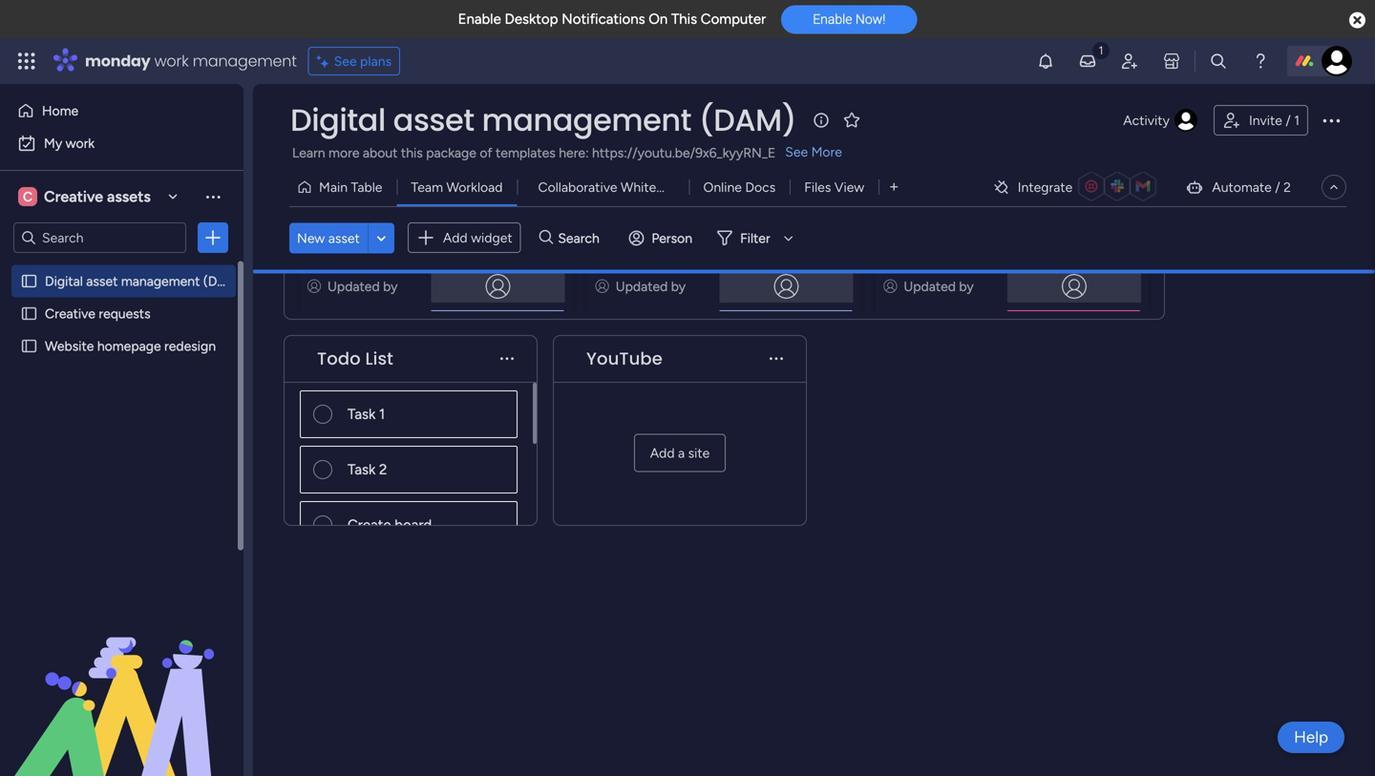 Task type: describe. For each thing, give the bounding box(es) containing it.
workspace image
[[18, 186, 37, 207]]

/ for 2
[[1275, 179, 1280, 195]]

3 updated by from the left
[[904, 278, 974, 295]]

c
[[23, 189, 33, 205]]

table
[[351, 179, 382, 195]]

main table
[[319, 179, 382, 195]]

my
[[44, 135, 62, 151]]

integrate
[[1018, 179, 1073, 195]]

1 image
[[1092, 39, 1110, 61]]

collaborative whiteboard
[[538, 179, 691, 195]]

team
[[411, 179, 443, 195]]

management inside list box
[[121, 273, 200, 289]]

1 updated by from the left
[[328, 278, 398, 295]]

new
[[297, 230, 325, 246]]

1 inside button
[[1294, 112, 1300, 128]]

YouTube field
[[582, 347, 667, 371]]

add a site button
[[634, 434, 726, 472]]

public board image
[[20, 337, 38, 355]]

collaborative
[[538, 179, 617, 195]]

whiteboard
[[621, 179, 691, 195]]

0 vertical spatial options image
[[1320, 109, 1343, 132]]

team workload
[[411, 179, 503, 195]]

of
[[480, 145, 492, 161]]

learn
[[292, 145, 325, 161]]

see inside the see plans button
[[334, 53, 357, 69]]

desktop
[[505, 11, 558, 28]]

2 updated from the left
[[616, 278, 668, 295]]

new asset
[[297, 230, 360, 246]]

add a site
[[650, 445, 710, 461]]

select product image
[[17, 52, 36, 71]]

a
[[678, 445, 685, 461]]

0 horizontal spatial options image
[[203, 228, 223, 247]]

1 updated from the left
[[328, 278, 380, 295]]

lottie animation image
[[0, 583, 244, 776]]

monday marketplace image
[[1162, 52, 1181, 71]]

asset inside new asset button
[[328, 230, 360, 246]]

invite / 1 button
[[1214, 105, 1308, 136]]

add widget
[[443, 230, 512, 246]]

workspace selection element
[[18, 185, 154, 208]]

youtube
[[586, 347, 663, 371]]

enable for enable now!
[[813, 11, 852, 27]]

monday work management
[[85, 50, 297, 72]]

requests
[[99, 306, 151, 322]]

package
[[426, 145, 476, 161]]

see more link
[[783, 142, 844, 161]]

1 vertical spatial management
[[482, 99, 691, 141]]

files view button
[[790, 172, 879, 202]]

more dots image for youtube
[[770, 352, 783, 366]]

home option
[[11, 95, 232, 126]]

here:
[[559, 145, 589, 161]]

activity button
[[1116, 105, 1206, 136]]

dapulse person column image
[[596, 278, 609, 295]]

add to favorites image
[[842, 110, 861, 129]]

list box containing digital asset management (dam)
[[0, 261, 244, 620]]

new asset button
[[289, 223, 367, 253]]

todo
[[317, 347, 361, 371]]

plans
[[360, 53, 392, 69]]

/ for 1
[[1286, 112, 1291, 128]]

see inside learn more about this package of templates here: https://youtu.be/9x6_kyyrn_e see more
[[785, 144, 808, 160]]

notifications image
[[1036, 52, 1055, 71]]

1 dapulse person column image from the left
[[307, 278, 321, 295]]

see plans button
[[308, 47, 400, 75]]

redesign
[[164, 338, 216, 354]]

add for add widget
[[443, 230, 468, 246]]

see plans
[[334, 53, 392, 69]]

2 dapulse person column image from the left
[[884, 278, 897, 295]]

activity
[[1123, 112, 1170, 128]]

search everything image
[[1209, 52, 1228, 71]]

files
[[804, 179, 831, 195]]

enable desktop notifications on this computer
[[458, 11, 766, 28]]

main
[[319, 179, 348, 195]]

workspace options image
[[203, 187, 223, 206]]

board
[[395, 516, 432, 534]]

templates
[[496, 145, 556, 161]]

more
[[811, 144, 842, 160]]

docs
[[745, 179, 776, 195]]

digital inside list box
[[45, 273, 83, 289]]

0 horizontal spatial 2
[[379, 461, 387, 478]]

integrate button
[[985, 167, 1170, 207]]

list
[[365, 347, 393, 371]]

my work link
[[11, 128, 232, 159]]

work for my
[[66, 135, 95, 151]]

0 vertical spatial digital asset management (dam)
[[290, 99, 796, 141]]

homepage
[[97, 338, 161, 354]]

Search in workspace field
[[40, 227, 159, 249]]

digital asset management (dam) inside list box
[[45, 273, 242, 289]]

notifications
[[562, 11, 645, 28]]

my work option
[[11, 128, 232, 159]]

angle down image
[[377, 231, 386, 245]]

team workload button
[[397, 172, 517, 202]]



Task type: locate. For each thing, give the bounding box(es) containing it.
1 horizontal spatial updated by
[[616, 278, 686, 295]]

creative assets
[[44, 188, 151, 206]]

1 horizontal spatial 1
[[1294, 112, 1300, 128]]

creative inside workspace selection element
[[44, 188, 103, 206]]

2 public board image from the top
[[20, 305, 38, 323]]

enable left now!
[[813, 11, 852, 27]]

invite / 1
[[1249, 112, 1300, 128]]

my work
[[44, 135, 95, 151]]

task down "task 1"
[[348, 461, 376, 478]]

by
[[383, 278, 398, 295], [671, 278, 686, 295], [959, 278, 974, 295]]

0 vertical spatial public board image
[[20, 272, 38, 290]]

1 vertical spatial asset
[[328, 230, 360, 246]]

option
[[0, 264, 244, 268]]

1 vertical spatial digital
[[45, 273, 83, 289]]

this
[[401, 145, 423, 161]]

add inside 'button'
[[650, 445, 675, 461]]

see left more
[[785, 144, 808, 160]]

john smith image
[[1322, 46, 1352, 76]]

(dam) inside list box
[[203, 273, 242, 289]]

https://youtu.be/9x6_kyyrn_e
[[592, 145, 776, 161]]

home
[[42, 103, 78, 119]]

digital asset management (dam) up requests in the left top of the page
[[45, 273, 242, 289]]

2 by from the left
[[671, 278, 686, 295]]

help button
[[1278, 722, 1345, 753]]

2 more dots image from the left
[[770, 352, 783, 366]]

creative up 'website'
[[45, 306, 95, 322]]

help
[[1294, 728, 1328, 747]]

0 horizontal spatial /
[[1275, 179, 1280, 195]]

widget
[[471, 230, 512, 246]]

2 horizontal spatial by
[[959, 278, 974, 295]]

(dam) up redesign
[[203, 273, 242, 289]]

person button
[[621, 223, 704, 253]]

this
[[671, 11, 697, 28]]

show board description image
[[810, 111, 833, 130]]

person
[[652, 230, 692, 246]]

digital asset management (dam) up templates
[[290, 99, 796, 141]]

1 horizontal spatial enable
[[813, 11, 852, 27]]

1 horizontal spatial updated
[[616, 278, 668, 295]]

asset up "creative requests"
[[86, 273, 118, 289]]

0 horizontal spatial updated by
[[328, 278, 398, 295]]

enable now! button
[[781, 5, 917, 34]]

digital up more
[[290, 99, 386, 141]]

1 vertical spatial add
[[650, 445, 675, 461]]

todo list
[[317, 347, 393, 371]]

enable left desktop
[[458, 11, 501, 28]]

0 vertical spatial see
[[334, 53, 357, 69]]

files view
[[804, 179, 864, 195]]

2 enable from the left
[[813, 11, 852, 27]]

2 up create board
[[379, 461, 387, 478]]

1 more dots image from the left
[[500, 352, 514, 366]]

1
[[1294, 112, 1300, 128], [379, 406, 385, 423]]

/ inside button
[[1286, 112, 1291, 128]]

0 vertical spatial 2
[[1284, 179, 1291, 195]]

0 horizontal spatial by
[[383, 278, 398, 295]]

0 horizontal spatial asset
[[86, 273, 118, 289]]

Todo List field
[[312, 347, 398, 371]]

online
[[703, 179, 742, 195]]

1 horizontal spatial by
[[671, 278, 686, 295]]

creative for creative requests
[[45, 306, 95, 322]]

assets
[[107, 188, 151, 206]]

public board image for digital asset management (dam)
[[20, 272, 38, 290]]

1 vertical spatial 2
[[379, 461, 387, 478]]

invite members image
[[1120, 52, 1139, 71]]

add left widget
[[443, 230, 468, 246]]

monday
[[85, 50, 150, 72]]

3 by from the left
[[959, 278, 974, 295]]

lottie animation element
[[0, 583, 244, 776]]

online docs button
[[689, 172, 790, 202]]

1 horizontal spatial /
[[1286, 112, 1291, 128]]

1 vertical spatial /
[[1275, 179, 1280, 195]]

add widget button
[[408, 223, 521, 253]]

1 right "invite"
[[1294, 112, 1300, 128]]

work right monday at the left
[[154, 50, 189, 72]]

collapse board header image
[[1326, 180, 1342, 195]]

enable
[[458, 11, 501, 28], [813, 11, 852, 27]]

create
[[348, 516, 391, 534]]

task for task 1
[[348, 406, 376, 423]]

(dam)
[[699, 99, 796, 141], [203, 273, 242, 289]]

1 down list
[[379, 406, 385, 423]]

1 horizontal spatial more dots image
[[770, 352, 783, 366]]

computer
[[701, 11, 766, 28]]

workload
[[446, 179, 503, 195]]

work right my
[[66, 135, 95, 151]]

filter
[[740, 230, 770, 246]]

1 horizontal spatial options image
[[1320, 109, 1343, 132]]

1 horizontal spatial digital asset management (dam)
[[290, 99, 796, 141]]

0 vertical spatial digital
[[290, 99, 386, 141]]

1 vertical spatial options image
[[203, 228, 223, 247]]

0 vertical spatial 1
[[1294, 112, 1300, 128]]

0 vertical spatial add
[[443, 230, 468, 246]]

creative requests
[[45, 306, 151, 322]]

3 updated from the left
[[904, 278, 956, 295]]

2 updated by from the left
[[616, 278, 686, 295]]

collaborative whiteboard button
[[517, 172, 691, 202]]

2 horizontal spatial updated
[[904, 278, 956, 295]]

website homepage redesign
[[45, 338, 216, 354]]

1 public board image from the top
[[20, 272, 38, 290]]

0 horizontal spatial 1
[[379, 406, 385, 423]]

see left plans
[[334, 53, 357, 69]]

on
[[649, 11, 668, 28]]

invite
[[1249, 112, 1282, 128]]

0 vertical spatial creative
[[44, 188, 103, 206]]

grid containing updated by
[[292, 0, 1156, 687]]

Search field
[[553, 225, 611, 251]]

now!
[[856, 11, 886, 27]]

enable now!
[[813, 11, 886, 27]]

digital
[[290, 99, 386, 141], [45, 273, 83, 289]]

automate / 2
[[1212, 179, 1291, 195]]

update feed image
[[1078, 52, 1097, 71]]

dapulse person column image
[[307, 278, 321, 295], [884, 278, 897, 295]]

add
[[443, 230, 468, 246], [650, 445, 675, 461]]

1 vertical spatial work
[[66, 135, 95, 151]]

create board
[[348, 516, 432, 534]]

learn more about this package of templates here: https://youtu.be/9x6_kyyrn_e see more
[[292, 144, 842, 161]]

1 horizontal spatial work
[[154, 50, 189, 72]]

0 horizontal spatial (dam)
[[203, 273, 242, 289]]

0 horizontal spatial see
[[334, 53, 357, 69]]

(dam) up online docs button
[[699, 99, 796, 141]]

main table button
[[289, 172, 397, 202]]

2 horizontal spatial updated by
[[904, 278, 974, 295]]

task 2
[[348, 461, 387, 478]]

1 horizontal spatial see
[[785, 144, 808, 160]]

1 vertical spatial digital asset management (dam)
[[45, 273, 242, 289]]

task down todo list "field"
[[348, 406, 376, 423]]

Digital asset management (DAM) field
[[286, 99, 801, 141]]

arrow down image
[[777, 227, 800, 249]]

about
[[363, 145, 398, 161]]

0 vertical spatial management
[[193, 50, 297, 72]]

1 vertical spatial 1
[[379, 406, 385, 423]]

updated by
[[328, 278, 398, 295], [616, 278, 686, 295], [904, 278, 974, 295]]

view
[[834, 179, 864, 195]]

filter button
[[710, 223, 800, 253]]

0 vertical spatial /
[[1286, 112, 1291, 128]]

1 vertical spatial (dam)
[[203, 273, 242, 289]]

asset up package
[[393, 99, 474, 141]]

grid
[[292, 0, 1156, 687]]

1 vertical spatial creative
[[45, 306, 95, 322]]

1 horizontal spatial (dam)
[[699, 99, 796, 141]]

0 vertical spatial task
[[348, 406, 376, 423]]

options image down workspace options icon
[[203, 228, 223, 247]]

0 horizontal spatial more dots image
[[500, 352, 514, 366]]

digital up "creative requests"
[[45, 273, 83, 289]]

add view image
[[890, 180, 898, 194]]

task 1
[[348, 406, 385, 423]]

2
[[1284, 179, 1291, 195], [379, 461, 387, 478]]

management
[[193, 50, 297, 72], [482, 99, 691, 141], [121, 273, 200, 289]]

automate
[[1212, 179, 1272, 195]]

enable for enable desktop notifications on this computer
[[458, 11, 501, 28]]

asset right new
[[328, 230, 360, 246]]

add inside "popup button"
[[443, 230, 468, 246]]

more dots image for todo list
[[500, 352, 514, 366]]

/ right "invite"
[[1286, 112, 1291, 128]]

creative
[[44, 188, 103, 206], [45, 306, 95, 322]]

0 horizontal spatial dapulse person column image
[[307, 278, 321, 295]]

asset
[[393, 99, 474, 141], [328, 230, 360, 246], [86, 273, 118, 289]]

1 horizontal spatial asset
[[328, 230, 360, 246]]

1 vertical spatial see
[[785, 144, 808, 160]]

public board image
[[20, 272, 38, 290], [20, 305, 38, 323]]

more dots image
[[500, 352, 514, 366], [770, 352, 783, 366]]

/ right automate
[[1275, 179, 1280, 195]]

2 right automate
[[1284, 179, 1291, 195]]

0 vertical spatial asset
[[393, 99, 474, 141]]

0 vertical spatial (dam)
[[699, 99, 796, 141]]

1 by from the left
[[383, 278, 398, 295]]

1 vertical spatial task
[[348, 461, 376, 478]]

see
[[334, 53, 357, 69], [785, 144, 808, 160]]

updated
[[328, 278, 380, 295], [616, 278, 668, 295], [904, 278, 956, 295]]

help image
[[1251, 52, 1270, 71]]

0 horizontal spatial digital asset management (dam)
[[45, 273, 242, 289]]

public board image for creative requests
[[20, 305, 38, 323]]

add left the a
[[650, 445, 675, 461]]

options image
[[1320, 109, 1343, 132], [203, 228, 223, 247]]

v2 search image
[[539, 227, 553, 249]]

work inside option
[[66, 135, 95, 151]]

1 task from the top
[[348, 406, 376, 423]]

0 horizontal spatial digital
[[45, 273, 83, 289]]

creative inside list box
[[45, 306, 95, 322]]

2 horizontal spatial asset
[[393, 99, 474, 141]]

add for add a site
[[650, 445, 675, 461]]

dapulse close image
[[1349, 11, 1366, 31]]

task for task 2
[[348, 461, 376, 478]]

enable inside button
[[813, 11, 852, 27]]

work for monday
[[154, 50, 189, 72]]

1 horizontal spatial dapulse person column image
[[884, 278, 897, 295]]

1 enable from the left
[[458, 11, 501, 28]]

website
[[45, 338, 94, 354]]

online docs
[[703, 179, 776, 195]]

1 horizontal spatial 2
[[1284, 179, 1291, 195]]

0 horizontal spatial add
[[443, 230, 468, 246]]

2 task from the top
[[348, 461, 376, 478]]

0 horizontal spatial updated
[[328, 278, 380, 295]]

0 vertical spatial work
[[154, 50, 189, 72]]

0 horizontal spatial enable
[[458, 11, 501, 28]]

options image right invite / 1
[[1320, 109, 1343, 132]]

1 vertical spatial public board image
[[20, 305, 38, 323]]

2 vertical spatial management
[[121, 273, 200, 289]]

creative for creative assets
[[44, 188, 103, 206]]

more
[[329, 145, 359, 161]]

task
[[348, 406, 376, 423], [348, 461, 376, 478]]

0 horizontal spatial work
[[66, 135, 95, 151]]

list box
[[0, 261, 244, 620]]

home link
[[11, 95, 232, 126]]

digital asset management (dam)
[[290, 99, 796, 141], [45, 273, 242, 289]]

site
[[688, 445, 710, 461]]

2 vertical spatial asset
[[86, 273, 118, 289]]

creative right the c
[[44, 188, 103, 206]]

1 horizontal spatial digital
[[290, 99, 386, 141]]

1 horizontal spatial add
[[650, 445, 675, 461]]



Task type: vqa. For each thing, say whether or not it's contained in the screenshot.
the Read more in the bottom right of the page
no



